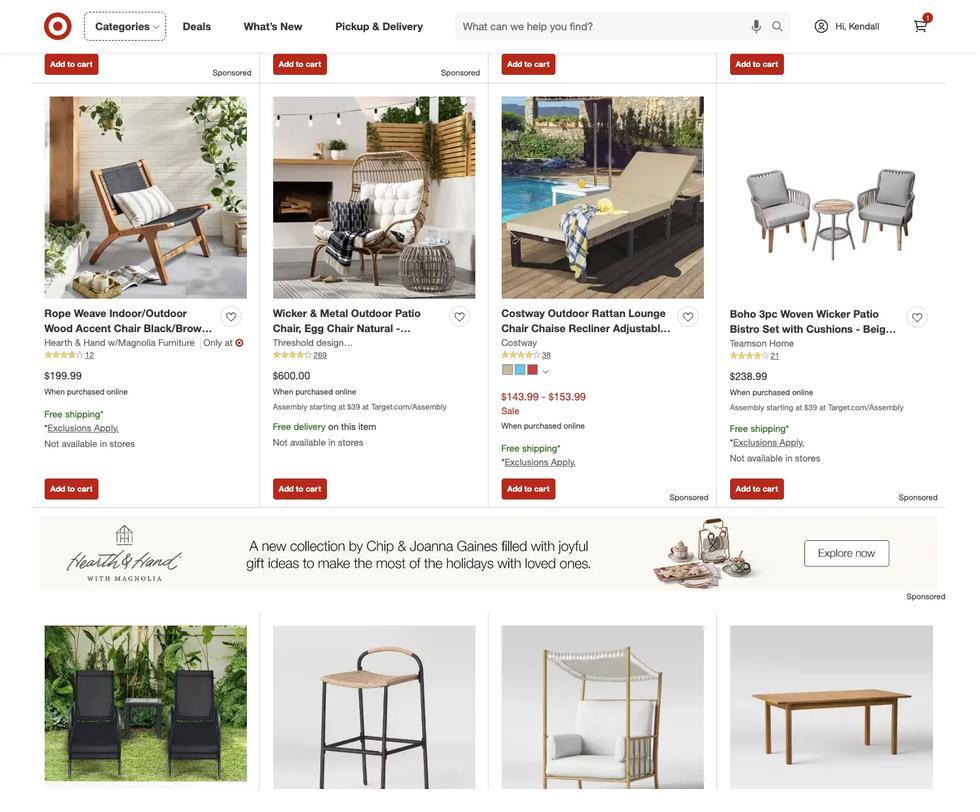 Task type: vqa. For each thing, say whether or not it's contained in the screenshot.
Hearth
yes



Task type: locate. For each thing, give the bounding box(es) containing it.
0 horizontal spatial $39
[[347, 402, 360, 412]]

0 vertical spatial costway
[[501, 307, 545, 320]]

costway up turquoise icon
[[501, 337, 537, 348]]

assembly down $238.99
[[730, 403, 764, 412]]

costway up chaise
[[501, 307, 545, 320]]

wicker inside boho 3pc woven wicker patio bistro set with cushions - beige - teamson home
[[816, 308, 850, 321]]

not inside the free shipping * exclusions apply. not available in stores
[[730, 31, 745, 43]]

0 horizontal spatial assembly
[[273, 402, 307, 412]]

boho 3pc woven wicker patio bistro set with cushions - beige - teamson home image
[[730, 96, 933, 299], [730, 96, 933, 299]]

wicker up 'cushions'
[[816, 308, 850, 321]]

online inside $199.99 when purchased online
[[107, 387, 128, 397]]

apply.
[[94, 14, 119, 25], [323, 15, 347, 26], [780, 16, 804, 27], [551, 22, 576, 33], [94, 422, 119, 433], [780, 437, 804, 448], [551, 456, 576, 467]]

- right natural
[[396, 322, 400, 335]]

$39 inside $238.99 when purchased online assembly starting at $39 at target.com/assembly sponsored
[[804, 403, 817, 412]]

& inside wicker & metal outdoor patio chair, egg chair natural - threshold™ designed with studio mcgee
[[310, 307, 317, 320]]

rope weave indoor/outdoor wood accent chair black/brown - hearth & hand™ with magnolia
[[44, 307, 215, 350]]

2 free shipping * * exclusions apply. from the top
[[501, 443, 576, 467]]

wicker & metal outdoor patio chair, egg chair natural - threshold™ designed with studio mcgee link
[[273, 306, 444, 365]]

1 outdoor from the left
[[351, 307, 392, 320]]

rope weave indoor/outdoor wood accent chair black/brown - hearth & hand™ with magnolia image
[[44, 96, 247, 299], [44, 96, 247, 299]]

1 chair from the left
[[114, 322, 141, 335]]

purchased inside $199.99 when purchased online
[[67, 387, 104, 397]]

cart
[[77, 59, 93, 69], [306, 59, 321, 69], [534, 59, 550, 69], [763, 59, 778, 69], [77, 484, 93, 494], [306, 484, 321, 494], [534, 484, 550, 494], [763, 484, 778, 494]]

when down $238.99
[[730, 388, 750, 397]]

0 horizontal spatial target.com/assembly
[[371, 402, 447, 412]]

0 horizontal spatial starting
[[310, 402, 336, 412]]

&
[[372, 19, 380, 33], [310, 307, 317, 320], [75, 337, 81, 348], [82, 337, 89, 350]]

$238.99
[[730, 370, 767, 383]]

stores inside * exclusions apply. not available in stores
[[338, 31, 363, 42]]

purchased for $238.99
[[753, 388, 790, 397]]

only
[[203, 337, 222, 348]]

chaise
[[531, 322, 566, 335]]

purchased down $199.99
[[67, 387, 104, 397]]

outdoor
[[351, 307, 392, 320], [548, 307, 589, 320]]

online down 21 link
[[792, 388, 813, 397]]

deals link
[[172, 12, 227, 41]]

3pc
[[759, 308, 778, 321]]

1 horizontal spatial target.com/assembly
[[828, 403, 904, 412]]

costway outdoor rattan lounge chair chaise recliner adjustable cushioned patio link
[[501, 306, 673, 350]]

outdoor up chaise
[[548, 307, 589, 320]]

apply. inside * exclusions apply. not available in stores
[[323, 15, 347, 26]]

chair up costway link
[[501, 322, 528, 335]]

target.com/assembly inside $600.00 when purchased online assembly starting at $39 at target.com/assembly
[[371, 402, 447, 412]]

costway 2pcs outdoor patio lounge chair chaise fabric adjustable reclining armrest black image
[[44, 626, 247, 789], [44, 626, 247, 789]]

$600.00
[[273, 369, 310, 382]]

2 designed from the left
[[332, 337, 378, 350]]

online for $600.00
[[335, 387, 356, 397]]

costway for costway outdoor rattan lounge chair chaise recliner adjustable cushioned patio
[[501, 307, 545, 320]]

hi,
[[836, 20, 846, 32]]

purchased inside $600.00 when purchased online assembly starting at $39 at target.com/assembly
[[296, 387, 333, 397]]

target.com/assembly down 21 link
[[828, 403, 904, 412]]

starting for $600.00
[[310, 402, 336, 412]]

0 vertical spatial free shipping * * exclusions apply.
[[501, 9, 576, 33]]

assembly up delivery
[[273, 402, 307, 412]]

assembly inside $238.99 when purchased online assembly starting at $39 at target.com/assembly sponsored
[[730, 403, 764, 412]]

- right $143.99
[[542, 390, 546, 403]]

* inside the free shipping * exclusions apply. not available in stores
[[786, 2, 789, 13]]

available
[[62, 30, 97, 41], [290, 31, 326, 42], [747, 31, 783, 43], [290, 437, 326, 448], [62, 438, 97, 449], [747, 452, 783, 464]]

1 vertical spatial free shipping * * exclusions apply.
[[501, 443, 576, 467]]

when inside $600.00 when purchased online assembly starting at $39 at target.com/assembly
[[273, 387, 293, 397]]

purchased down $600.00
[[296, 387, 333, 397]]

purchased down $238.99
[[753, 388, 790, 397]]

patio inside 'costway outdoor rattan lounge chair chaise recliner adjustable cushioned patio'
[[558, 337, 584, 350]]

apply. inside the free shipping * exclusions apply. not available in stores
[[780, 16, 804, 27]]

to
[[67, 59, 75, 69], [296, 59, 303, 69], [524, 59, 532, 69], [753, 59, 761, 69], [67, 484, 75, 494], [296, 484, 303, 494], [524, 484, 532, 494], [753, 484, 761, 494]]

all colors element
[[542, 367, 548, 375]]

target.com/assembly inside $238.99 when purchased online assembly starting at $39 at target.com/assembly sponsored
[[828, 403, 904, 412]]

online down the '12' link
[[107, 387, 128, 397]]

online down '$153.99' at the right
[[564, 421, 585, 431]]

weave
[[74, 307, 106, 320]]

assembly for $238.99
[[730, 403, 764, 412]]

in inside the free shipping * exclusions apply. not available in stores
[[785, 31, 793, 43]]

$39 for $238.99
[[804, 403, 817, 412]]

home inside boho 3pc woven wicker patio bistro set with cushions - beige - teamson home
[[778, 338, 807, 351]]

free shipping * * exclusions apply. not available in stores
[[44, 1, 135, 41], [44, 408, 135, 449], [730, 423, 820, 464]]

wicker
[[273, 307, 307, 320], [816, 308, 850, 321]]

patio up beige
[[853, 308, 879, 321]]

1 horizontal spatial chair
[[327, 322, 354, 335]]

outdoor inside wicker & metal outdoor patio chair, egg chair natural - threshold™ designed with studio mcgee
[[351, 307, 392, 320]]

home up 21
[[769, 338, 794, 349]]

wicker up chair,
[[273, 307, 307, 320]]

1 costway from the top
[[501, 307, 545, 320]]

2 horizontal spatial chair
[[501, 322, 528, 335]]

-
[[211, 322, 215, 335], [396, 322, 400, 335], [856, 323, 860, 336], [895, 323, 899, 336], [542, 390, 546, 403]]

hearth
[[44, 337, 79, 350], [44, 337, 72, 348]]

0 horizontal spatial with
[[127, 337, 148, 350]]

set
[[763, 323, 779, 336]]

purchased inside $238.99 when purchased online assembly starting at $39 at target.com/assembly sponsored
[[753, 388, 790, 397]]

sponsored
[[213, 68, 252, 78], [441, 68, 480, 78], [670, 493, 709, 503], [899, 493, 938, 503], [907, 592, 946, 602]]

1 horizontal spatial assembly
[[730, 403, 764, 412]]

recliner
[[569, 322, 610, 335]]

0 horizontal spatial chair
[[114, 322, 141, 335]]

kaufmann wood rectangle patio dining table, outdoor furniture - natural - project 62™ image
[[730, 626, 933, 789], [730, 626, 933, 789]]

exclusions
[[48, 14, 91, 25], [276, 15, 320, 26], [733, 16, 777, 27], [505, 22, 549, 33], [48, 422, 91, 433], [733, 437, 777, 448], [505, 456, 549, 467]]

1 vertical spatial mcgee
[[273, 352, 308, 365]]

2 outdoor from the left
[[548, 307, 589, 320]]

pickup
[[335, 19, 369, 33]]

outdoor up natural
[[351, 307, 392, 320]]

12 link
[[44, 349, 247, 361]]

chair up w/magnolia
[[114, 322, 141, 335]]

threshold designed w/studio mcgee
[[273, 337, 426, 348]]

rattan
[[592, 307, 626, 320]]

teamson inside boho 3pc woven wicker patio bistro set with cushions - beige - teamson home
[[730, 338, 775, 351]]

free shipping * * exclusions apply.
[[501, 9, 576, 33], [501, 443, 576, 467]]

shipping inside the free shipping * exclusions apply. not available in stores
[[751, 2, 786, 13]]

costway inside 'costway outdoor rattan lounge chair chaise recliner adjustable cushioned patio'
[[501, 307, 545, 320]]

when down the sale
[[501, 421, 522, 431]]

1 horizontal spatial outdoor
[[548, 307, 589, 320]]

threshold
[[273, 337, 314, 348]]

¬
[[235, 336, 244, 349]]

purchased down $143.99
[[524, 421, 562, 431]]

online
[[107, 387, 128, 397], [335, 387, 356, 397], [792, 388, 813, 397], [564, 421, 585, 431]]

1 horizontal spatial starting
[[767, 403, 793, 412]]

$39 for $600.00
[[347, 402, 360, 412]]

12
[[85, 350, 94, 360]]

target.com/assembly up the item
[[371, 402, 447, 412]]

calla canopy patio accent chair - white - opalhouse™ image
[[501, 626, 704, 789], [501, 626, 704, 789]]

free
[[44, 1, 63, 12], [730, 2, 748, 13], [501, 9, 520, 20], [44, 408, 63, 420], [273, 421, 291, 432], [730, 423, 748, 434], [501, 443, 520, 454]]

home down set
[[778, 338, 807, 351]]

1 horizontal spatial wicker
[[816, 308, 850, 321]]

1 vertical spatial costway
[[501, 337, 537, 348]]

wicker & metal outdoor patio chair, egg chair natural - threshold™ designed with studio mcgee
[[273, 307, 437, 365]]

not inside * exclusions apply. not available in stores
[[273, 31, 288, 42]]

1 free shipping * * exclusions apply. from the top
[[501, 9, 576, 33]]

available inside the free shipping * exclusions apply. not available in stores
[[747, 31, 783, 43]]

1
[[926, 14, 930, 22]]

when down $199.99
[[44, 387, 65, 397]]

- up only
[[211, 322, 215, 335]]

patio inside wicker & metal outdoor patio chair, egg chair natural - threshold™ designed with studio mcgee
[[395, 307, 421, 320]]

online inside $238.99 when purchased online assembly starting at $39 at target.com/assembly sponsored
[[792, 388, 813, 397]]

1 horizontal spatial with
[[381, 337, 402, 350]]

38
[[542, 350, 551, 360]]

wicker inside wicker & metal outdoor patio chair, egg chair natural - threshold™ designed with studio mcgee
[[273, 307, 307, 320]]

with
[[782, 323, 803, 336], [127, 337, 148, 350], [381, 337, 402, 350]]

boho 3pc woven wicker patio bistro set with cushions - beige - teamson home link
[[730, 307, 902, 351]]

when inside $238.99 when purchased online assembly starting at $39 at target.com/assembly sponsored
[[730, 388, 750, 397]]

$39 inside $600.00 when purchased online assembly starting at $39 at target.com/assembly
[[347, 402, 360, 412]]

online inside $600.00 when purchased online assembly starting at $39 at target.com/assembly
[[335, 387, 356, 397]]

when inside $199.99 when purchased online
[[44, 387, 65, 397]]

starting down $238.99
[[767, 403, 793, 412]]

when
[[44, 387, 65, 397], [273, 387, 293, 397], [730, 388, 750, 397], [501, 421, 522, 431]]

home
[[769, 338, 794, 349], [778, 338, 807, 351]]

chair
[[114, 322, 141, 335], [327, 322, 354, 335], [501, 322, 528, 335]]

starting
[[310, 402, 336, 412], [767, 403, 793, 412]]

mcgee down "threshold"
[[273, 352, 308, 365]]

& inside rope weave indoor/outdoor wood accent chair black/brown - hearth & hand™ with magnolia
[[82, 337, 89, 350]]

assembly inside $600.00 when purchased online assembly starting at $39 at target.com/assembly
[[273, 402, 307, 412]]

metal
[[320, 307, 348, 320]]

0 horizontal spatial outdoor
[[351, 307, 392, 320]]

& up egg
[[310, 307, 317, 320]]

0 horizontal spatial mcgee
[[273, 352, 308, 365]]

assembly
[[273, 402, 307, 412], [730, 403, 764, 412]]

chair inside rope weave indoor/outdoor wood accent chair black/brown - hearth & hand™ with magnolia
[[114, 322, 141, 335]]

1 horizontal spatial patio
[[558, 337, 584, 350]]

hi, kendall
[[836, 20, 879, 32]]

2 chair from the left
[[327, 322, 354, 335]]

& for delivery
[[372, 19, 380, 33]]

starting up on
[[310, 402, 336, 412]]

patio down recliner
[[558, 337, 584, 350]]

wicker & metal outdoor patio chair, egg chair natural - threshold™ designed with studio mcgee image
[[273, 96, 475, 299], [273, 96, 475, 299]]

exclusions inside * exclusions apply. not available in stores
[[276, 15, 320, 26]]

add
[[50, 59, 65, 69], [279, 59, 294, 69], [507, 59, 522, 69], [736, 59, 751, 69], [50, 484, 65, 494], [279, 484, 294, 494], [507, 484, 522, 494], [736, 484, 751, 494]]

$199.99 when purchased online
[[44, 369, 128, 397]]

- inside $143.99 - $153.99 sale when purchased online
[[542, 390, 546, 403]]

* inside * exclusions apply. not available in stores
[[273, 15, 276, 26]]

patio for cushions
[[853, 308, 879, 321]]

$39 up this
[[347, 402, 360, 412]]

patio up studio
[[395, 307, 421, 320]]

sponsored inside $238.99 when purchased online assembly starting at $39 at target.com/assembly sponsored
[[899, 493, 938, 503]]

starting inside $600.00 when purchased online assembly starting at $39 at target.com/assembly
[[310, 402, 336, 412]]

mcgee right w/studio
[[396, 337, 426, 348]]

search
[[765, 21, 797, 34]]

$39 down 21 link
[[804, 403, 817, 412]]

patio inside boho 3pc woven wicker patio bistro set with cushions - beige - teamson home
[[853, 308, 879, 321]]

2 costway from the top
[[501, 337, 537, 348]]

*
[[100, 1, 103, 12], [786, 2, 789, 13], [557, 9, 560, 20], [44, 14, 48, 25], [273, 15, 276, 26], [501, 22, 505, 33], [100, 408, 103, 420], [44, 422, 48, 433], [786, 423, 789, 434], [730, 437, 733, 448], [557, 443, 560, 454], [501, 456, 505, 467]]

online up this
[[335, 387, 356, 397]]

teamson
[[730, 338, 775, 351], [730, 338, 767, 349]]

indoor/outdoor
[[109, 307, 187, 320]]

shipping
[[65, 1, 100, 12], [751, 2, 786, 13], [522, 9, 557, 20], [65, 408, 100, 420], [751, 423, 786, 434], [522, 443, 557, 454]]

costway outdoor rattan lounge chair chaise recliner adjustable cushioned patio image
[[501, 96, 704, 299], [501, 96, 704, 299]]

online for $199.99
[[107, 387, 128, 397]]

2 horizontal spatial patio
[[853, 308, 879, 321]]

3 chair from the left
[[501, 322, 528, 335]]

all colors image
[[542, 369, 548, 375]]

starting inside $238.99 when purchased online assembly starting at $39 at target.com/assembly sponsored
[[767, 403, 793, 412]]

free delivery on this item not available in stores
[[273, 421, 376, 448]]

2 horizontal spatial with
[[782, 323, 803, 336]]

costway
[[501, 307, 545, 320], [501, 337, 537, 348]]

purchased
[[67, 387, 104, 397], [296, 387, 333, 397], [753, 388, 790, 397], [524, 421, 562, 431]]

38 link
[[501, 349, 704, 361]]

hand™
[[92, 337, 124, 350]]

sale
[[501, 405, 519, 416]]

in inside * exclusions apply. not available in stores
[[328, 31, 336, 42]]

$238.99 when purchased online assembly starting at $39 at target.com/assembly sponsored
[[730, 370, 938, 503]]

& right pickup
[[372, 19, 380, 33]]

chair down metal
[[327, 322, 354, 335]]

0 vertical spatial mcgee
[[396, 337, 426, 348]]

& left hand
[[75, 337, 81, 348]]

advertisement region
[[32, 516, 946, 591]]

designed
[[316, 337, 354, 348], [332, 337, 378, 350]]

popperton 2pk arched wicker bar height patio chairs, outdoor furniture - black - threshold™ designed with studio mcgee image
[[273, 626, 475, 789], [273, 626, 475, 789]]

patio
[[395, 307, 421, 320], [853, 308, 879, 321], [558, 337, 584, 350]]

when down $600.00
[[273, 387, 293, 397]]

0 horizontal spatial patio
[[395, 307, 421, 320]]

egg
[[304, 322, 324, 335]]

2 home from the left
[[778, 338, 807, 351]]

cushioned
[[501, 337, 555, 350]]

1 horizontal spatial $39
[[804, 403, 817, 412]]

& down accent
[[82, 337, 89, 350]]

0 horizontal spatial wicker
[[273, 307, 307, 320]]



Task type: describe. For each thing, give the bounding box(es) containing it.
starting for $238.99
[[767, 403, 793, 412]]

purchased inside $143.99 - $153.99 sale when purchased online
[[524, 421, 562, 431]]

lounge
[[629, 307, 666, 320]]

delivery
[[294, 421, 326, 432]]

1 designed from the left
[[316, 337, 354, 348]]

this
[[341, 421, 356, 432]]

$153.99
[[549, 390, 586, 403]]

- inside rope weave indoor/outdoor wood accent chair black/brown - hearth & hand™ with magnolia
[[211, 322, 215, 335]]

rope
[[44, 307, 71, 320]]

black/brown
[[144, 322, 208, 335]]

* exclusions apply. not available in stores
[[273, 15, 363, 42]]

exclusions inside the free shipping * exclusions apply. not available in stores
[[733, 16, 777, 27]]

when for $199.99
[[44, 387, 65, 397]]

not inside free delivery on this item not available in stores
[[273, 437, 288, 448]]

free inside the free shipping * exclusions apply. not available in stores
[[730, 2, 748, 13]]

online inside $143.99 - $153.99 sale when purchased online
[[564, 421, 585, 431]]

21 link
[[730, 350, 933, 362]]

on
[[328, 421, 339, 432]]

with inside boho 3pc woven wicker patio bistro set with cushions - beige - teamson home
[[782, 323, 803, 336]]

search button
[[765, 12, 797, 43]]

1 horizontal spatial mcgee
[[396, 337, 426, 348]]

with inside rope weave indoor/outdoor wood accent chair black/brown - hearth & hand™ with magnolia
[[127, 337, 148, 350]]

beige
[[863, 323, 892, 336]]

categories
[[95, 19, 150, 33]]

chair,
[[273, 322, 301, 335]]

teamson home link
[[730, 337, 794, 350]]

designed inside wicker & metal outdoor patio chair, egg chair natural - threshold™ designed with studio mcgee
[[332, 337, 378, 350]]

& for hand
[[75, 337, 81, 348]]

hand
[[83, 337, 105, 348]]

hearth & hand w/magnolia furniture
[[44, 337, 195, 348]]

what's new
[[244, 19, 303, 33]]

$600.00 when purchased online assembly starting at $39 at target.com/assembly
[[273, 369, 447, 412]]

269
[[314, 350, 327, 360]]

chair inside 'costway outdoor rattan lounge chair chaise recliner adjustable cushioned patio'
[[501, 322, 528, 335]]

threshold designed w/studio mcgee link
[[273, 336, 426, 349]]

when for $238.99
[[730, 388, 750, 397]]

wood
[[44, 322, 73, 335]]

accent
[[76, 322, 111, 335]]

when for $600.00
[[273, 387, 293, 397]]

costway outdoor rattan lounge chair chaise recliner adjustable cushioned patio
[[501, 307, 666, 350]]

red image
[[527, 364, 538, 375]]

what's
[[244, 19, 277, 33]]

threshold™
[[273, 337, 329, 350]]

free shipping * exclusions apply. not available in stores
[[730, 2, 820, 43]]

online for $238.99
[[792, 388, 813, 397]]

boho
[[730, 308, 756, 321]]

woven
[[781, 308, 813, 321]]

with inside wicker & metal outdoor patio chair, egg chair natural - threshold™ designed with studio mcgee
[[381, 337, 402, 350]]

costway for costway
[[501, 337, 537, 348]]

& for metal
[[310, 307, 317, 320]]

w/magnolia
[[108, 337, 156, 348]]

pickup & delivery
[[335, 19, 423, 33]]

stores inside the free shipping * exclusions apply. not available in stores
[[795, 31, 820, 43]]

boho 3pc woven wicker patio bistro set with cushions - beige - teamson home
[[730, 308, 899, 351]]

target.com/assembly for $238.99
[[828, 403, 904, 412]]

assembly for $600.00
[[273, 402, 307, 412]]

at inside only at ¬
[[225, 337, 233, 348]]

$143.99 - $153.99 sale when purchased online
[[501, 390, 586, 431]]

- inside wicker & metal outdoor patio chair, egg chair natural - threshold™ designed with studio mcgee
[[396, 322, 400, 335]]

magnolia
[[151, 337, 197, 350]]

categories link
[[84, 12, 166, 41]]

in inside free delivery on this item not available in stores
[[328, 437, 336, 448]]

available inside * exclusions apply. not available in stores
[[290, 31, 326, 42]]

What can we help you find? suggestions appear below search field
[[455, 12, 775, 41]]

teamson home
[[730, 338, 794, 349]]

brown image
[[502, 364, 513, 375]]

furniture
[[158, 337, 195, 348]]

hearth inside rope weave indoor/outdoor wood accent chair black/brown - hearth & hand™ with magnolia
[[44, 337, 79, 350]]

purchased for $600.00
[[296, 387, 333, 397]]

pickup & delivery link
[[324, 12, 439, 41]]

outdoor inside 'costway outdoor rattan lounge chair chaise recliner adjustable cushioned patio'
[[548, 307, 589, 320]]

kendall
[[849, 20, 879, 32]]

free inside free delivery on this item not available in stores
[[273, 421, 291, 432]]

adjustable
[[613, 322, 666, 335]]

delivery
[[382, 19, 423, 33]]

turquoise image
[[515, 364, 525, 375]]

21
[[771, 351, 779, 361]]

w/studio
[[357, 337, 393, 348]]

purchased for $199.99
[[67, 387, 104, 397]]

stores inside free delivery on this item not available in stores
[[338, 437, 363, 448]]

natural
[[357, 322, 393, 335]]

studio
[[405, 337, 437, 350]]

1 link
[[906, 12, 935, 41]]

269 link
[[273, 349, 475, 361]]

new
[[280, 19, 303, 33]]

$199.99
[[44, 369, 82, 382]]

item
[[358, 421, 376, 432]]

1 home from the left
[[769, 338, 794, 349]]

costway link
[[501, 336, 537, 349]]

hearth & hand w/magnolia furniture link
[[44, 336, 201, 349]]

cushions
[[806, 323, 853, 336]]

mcgee inside wicker & metal outdoor patio chair, egg chair natural - threshold™ designed with studio mcgee
[[273, 352, 308, 365]]

$143.99
[[501, 390, 539, 403]]

- right beige
[[895, 323, 899, 336]]

what's new link
[[233, 12, 319, 41]]

target.com/assembly for $600.00
[[371, 402, 447, 412]]

deals
[[183, 19, 211, 33]]

- left beige
[[856, 323, 860, 336]]

chair inside wicker & metal outdoor patio chair, egg chair natural - threshold™ designed with studio mcgee
[[327, 322, 354, 335]]

patio for natural
[[395, 307, 421, 320]]

only at ¬
[[203, 336, 244, 349]]

bistro
[[730, 323, 760, 336]]

rope weave indoor/outdoor wood accent chair black/brown - hearth & hand™ with magnolia link
[[44, 306, 216, 350]]

available inside free delivery on this item not available in stores
[[290, 437, 326, 448]]

when inside $143.99 - $153.99 sale when purchased online
[[501, 421, 522, 431]]



